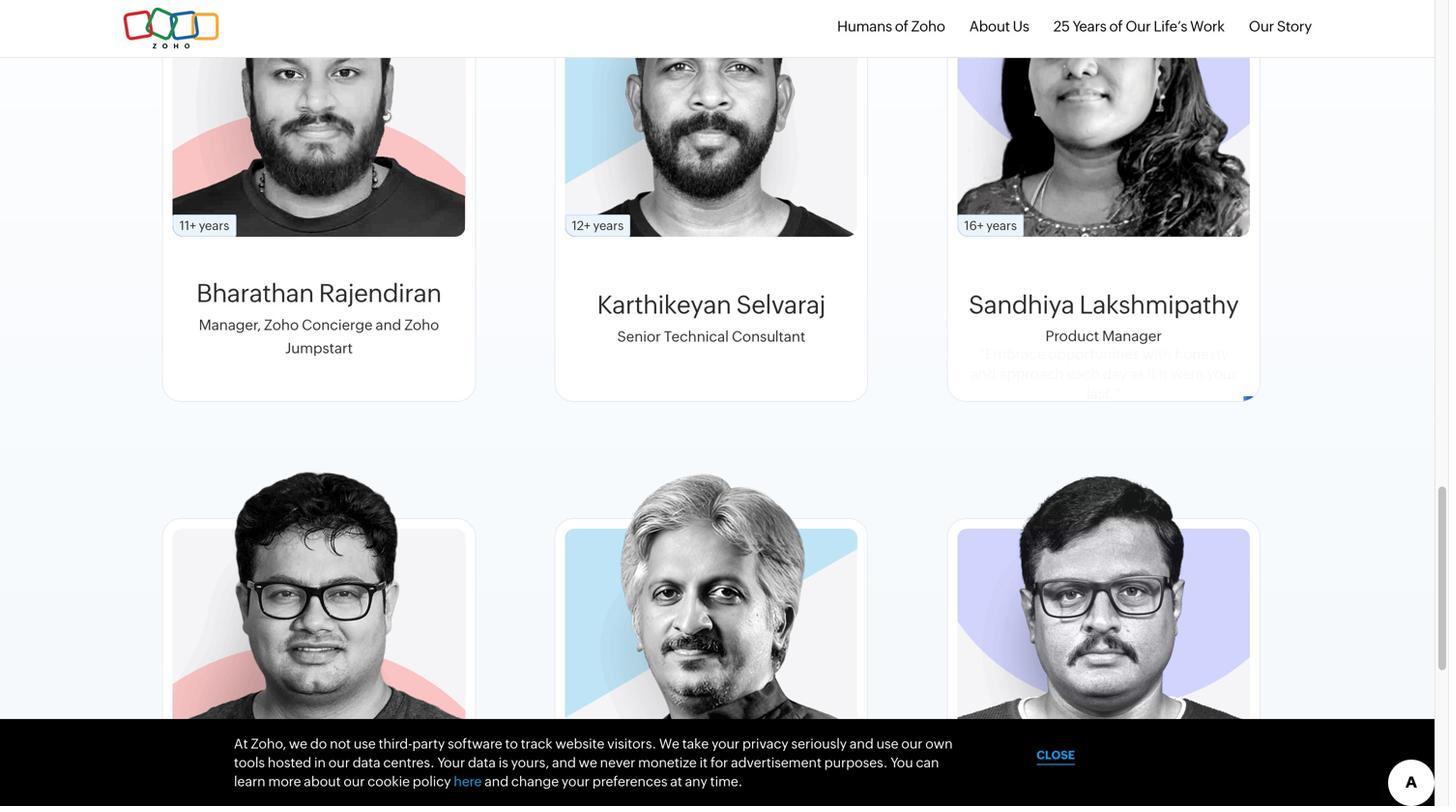 Task type: vqa. For each thing, say whether or not it's contained in the screenshot.
leftmost "not"
no



Task type: locate. For each thing, give the bounding box(es) containing it.
2 vertical spatial our
[[343, 774, 365, 789]]

we down website
[[579, 755, 597, 770]]

your down honesty
[[1207, 381, 1237, 398]]

0 horizontal spatial use
[[354, 736, 376, 751]]

zoho down rajendiran
[[404, 317, 439, 334]]

1 of from the left
[[895, 18, 908, 35]]

16+ years
[[964, 219, 1017, 233]]

privacy
[[742, 736, 788, 751]]

zoho
[[911, 18, 945, 35], [264, 317, 299, 334], [404, 317, 439, 334]]

technical
[[664, 328, 729, 345]]

0 horizontal spatial your
[[562, 774, 590, 789]]

it left for
[[700, 755, 708, 770]]

2 horizontal spatial zoho
[[911, 18, 945, 35]]

of right the years
[[1109, 18, 1123, 35]]

about
[[969, 18, 1010, 35]]

zoho left about
[[911, 18, 945, 35]]

of
[[895, 18, 908, 35], [1109, 18, 1123, 35]]

years right 12+
[[593, 219, 624, 233]]

1 vertical spatial we
[[579, 755, 597, 770]]

your inside at zoho, we do not use third-party software to track website visitors. we take your privacy seriously and use our own tools hosted in our data centres. your data is yours, and we never monetize it for advertisement purposes. you can learn more about our cookie policy
[[712, 736, 740, 751]]

selvaraj
[[736, 290, 826, 319]]

0 horizontal spatial it
[[700, 755, 708, 770]]

about
[[304, 774, 341, 789]]

2 horizontal spatial your
[[1207, 381, 1237, 398]]

our up you
[[901, 736, 923, 751]]

centres.
[[383, 755, 435, 770]]

of right humans
[[895, 18, 908, 35]]

manager
[[1102, 341, 1162, 358]]

your down 14+
[[562, 774, 590, 789]]

our
[[1126, 18, 1151, 35], [1249, 18, 1274, 35]]

and up the purposes.
[[850, 736, 874, 751]]

party
[[412, 736, 445, 751]]

our down 'not'
[[328, 755, 350, 770]]

can
[[916, 755, 939, 770]]

seriously
[[791, 736, 847, 751]]

use
[[354, 736, 376, 751], [876, 736, 899, 751]]

years
[[199, 219, 229, 233], [593, 219, 624, 233], [986, 219, 1017, 233], [594, 752, 624, 767]]

0 horizontal spatial data
[[353, 755, 380, 770]]

it
[[1159, 381, 1168, 398], [700, 755, 708, 770]]

own
[[925, 736, 953, 751]]

jumpstart
[[285, 340, 353, 357]]

0 vertical spatial we
[[289, 736, 307, 751]]

sandhiya
[[1050, 275, 1158, 304]]

we
[[289, 736, 307, 751], [579, 755, 597, 770]]

1 horizontal spatial zoho
[[404, 317, 439, 334]]

not
[[330, 736, 351, 751]]

advertisement
[[731, 755, 822, 770]]

and down is
[[484, 774, 509, 789]]

approach
[[999, 381, 1064, 398]]

1 vertical spatial your
[[712, 736, 740, 751]]

about us
[[969, 18, 1029, 35]]

your
[[1207, 381, 1237, 398], [712, 736, 740, 751], [562, 774, 590, 789]]

close
[[1037, 748, 1075, 762]]

data down the software
[[468, 755, 496, 770]]

14+
[[572, 752, 591, 767]]

zoho down 'bharathan'
[[264, 317, 299, 334]]

0 horizontal spatial of
[[895, 18, 908, 35]]

and down ""embrace"
[[970, 381, 996, 398]]

do
[[310, 736, 327, 751]]

cookie
[[368, 774, 410, 789]]

bharathan rajendiran manager, zoho concierge and zoho jumpstart
[[196, 279, 442, 357]]

our left story at the top right
[[1249, 18, 1274, 35]]

tools
[[234, 755, 265, 770]]

years right 16+
[[986, 219, 1017, 233]]

use right 'not'
[[354, 736, 376, 751]]

your
[[437, 755, 465, 770]]

never
[[600, 755, 635, 770]]

1 horizontal spatial it
[[1159, 381, 1168, 398]]

1 horizontal spatial of
[[1109, 18, 1123, 35]]

0 vertical spatial it
[[1159, 381, 1168, 398]]

and down rajendiran
[[376, 317, 401, 334]]

our
[[901, 736, 923, 751], [328, 755, 350, 770], [343, 774, 365, 789]]

years right '11+'
[[199, 219, 229, 233]]

1 horizontal spatial use
[[876, 736, 899, 751]]

1 vertical spatial it
[[700, 755, 708, 770]]

data up cookie
[[353, 755, 380, 770]]

track
[[521, 736, 553, 751]]

0 vertical spatial your
[[1207, 381, 1237, 398]]

if
[[1148, 381, 1156, 398]]

it inside at zoho, we do not use third-party software to track website visitors. we take your privacy seriously and use our own tools hosted in our data centres. your data is yours, and we never monetize it for advertisement purposes. you can learn more about our cookie policy
[[700, 755, 708, 770]]

third-
[[379, 736, 412, 751]]

our left life's
[[1126, 18, 1151, 35]]

us
[[1013, 18, 1029, 35]]

use up you
[[876, 736, 899, 751]]

1 horizontal spatial data
[[468, 755, 496, 770]]

data
[[353, 755, 380, 770], [468, 755, 496, 770]]

you
[[890, 755, 913, 770]]

2 of from the left
[[1109, 18, 1123, 35]]

your inside "sandhiya lakshmipathy product manager "embrace opportunities with honesty and approach each day as if it were your last.""
[[1207, 381, 1237, 398]]

0 vertical spatial our
[[901, 736, 923, 751]]

"embrace
[[979, 361, 1045, 378]]

14+ years link
[[554, 461, 868, 806]]

our right the about
[[343, 774, 365, 789]]

your up for
[[712, 736, 740, 751]]

years up here and change your preferences at any time.
[[594, 752, 624, 767]]

monetize
[[638, 755, 697, 770]]

consultant
[[732, 328, 805, 345]]

any
[[685, 774, 707, 789]]

bharathan
[[196, 279, 314, 307]]

we left do
[[289, 736, 307, 751]]

and inside "sandhiya lakshmipathy product manager "embrace opportunities with honesty and approach each day as if it were your last.""
[[970, 381, 996, 398]]

1 horizontal spatial our
[[1249, 18, 1274, 35]]

to
[[505, 736, 518, 751]]

25 years of our life's work link
[[1053, 18, 1225, 35]]

0 horizontal spatial we
[[289, 736, 307, 751]]

0 horizontal spatial our
[[1126, 18, 1151, 35]]

it right if
[[1159, 381, 1168, 398]]

concierge
[[302, 317, 373, 334]]

years for sandhiya lakshmipathy
[[986, 219, 1017, 233]]

last."
[[1087, 401, 1121, 418]]

story
[[1277, 18, 1312, 35]]

years for karthikeyan selvaraj
[[593, 219, 624, 233]]

1 horizontal spatial your
[[712, 736, 740, 751]]

preferences
[[592, 774, 667, 789]]

11+
[[179, 219, 196, 233]]

it inside "sandhiya lakshmipathy product manager "embrace opportunities with honesty and approach each day as if it were your last.""
[[1159, 381, 1168, 398]]



Task type: describe. For each thing, give the bounding box(es) containing it.
and down website
[[552, 755, 576, 770]]

learn
[[234, 774, 265, 789]]

0 horizontal spatial zoho
[[264, 317, 299, 334]]

14+ years
[[572, 752, 624, 767]]

our story link
[[1249, 18, 1312, 35]]

work
[[1190, 18, 1225, 35]]

karthikeyan selvaraj senior technical consultant
[[597, 290, 826, 345]]

we
[[659, 736, 679, 751]]

1 use from the left
[[354, 736, 376, 751]]

2 data from the left
[[468, 755, 496, 770]]

1 vertical spatial our
[[328, 755, 350, 770]]

honesty
[[1175, 361, 1229, 378]]

our story
[[1249, 18, 1312, 35]]

visitors.
[[607, 736, 656, 751]]

1 data from the left
[[353, 755, 380, 770]]

1 our from the left
[[1126, 18, 1151, 35]]

karthikeyan
[[597, 290, 731, 319]]

1 horizontal spatial we
[[579, 755, 597, 770]]

16+
[[964, 219, 984, 233]]

years for bharathan rajendiran
[[199, 219, 229, 233]]

sandhiya lakshmipathy product manager "embrace opportunities with honesty and approach each day as if it were your last."
[[970, 275, 1237, 418]]

12+ years
[[572, 219, 624, 233]]

change
[[511, 774, 559, 789]]

at
[[234, 736, 248, 751]]

website
[[555, 736, 605, 751]]

2 use from the left
[[876, 736, 899, 751]]

day
[[1103, 381, 1127, 398]]

time.
[[710, 774, 743, 789]]

25 years of our life's work
[[1053, 18, 1225, 35]]

here and change your preferences at any time.
[[454, 774, 743, 789]]

as
[[1130, 381, 1145, 398]]

in
[[314, 755, 326, 770]]

senior
[[617, 328, 661, 345]]

zoho,
[[251, 736, 286, 751]]

opportunities
[[1048, 361, 1140, 378]]

years
[[1072, 18, 1107, 35]]

at
[[670, 774, 682, 789]]

hosted
[[268, 755, 311, 770]]

for
[[710, 755, 728, 770]]

humans of zoho link
[[837, 18, 945, 35]]

at zoho, we do not use third-party software to track website visitors. we take your privacy seriously and use our own tools hosted in our data centres. your data is yours, and we never monetize it for advertisement purposes. you can learn more about our cookie policy
[[234, 736, 953, 789]]

here link
[[454, 774, 482, 789]]

yours,
[[511, 755, 549, 770]]

2 our from the left
[[1249, 18, 1274, 35]]

product
[[1045, 341, 1099, 358]]

11+ years
[[179, 219, 229, 233]]

each
[[1067, 381, 1100, 398]]

2 vertical spatial your
[[562, 774, 590, 789]]

with
[[1143, 361, 1172, 378]]

purposes.
[[824, 755, 888, 770]]

about us link
[[969, 18, 1029, 35]]

is
[[498, 755, 508, 770]]

more
[[268, 774, 301, 789]]

humans
[[837, 18, 892, 35]]

here
[[454, 774, 482, 789]]

were
[[1171, 381, 1204, 398]]

12+
[[572, 219, 591, 233]]

software
[[448, 736, 502, 751]]

take
[[682, 736, 709, 751]]

manager,
[[199, 317, 261, 334]]

lakshmipathy
[[1023, 306, 1185, 334]]

life's
[[1154, 18, 1187, 35]]

25
[[1053, 18, 1070, 35]]

humans of zoho
[[837, 18, 945, 35]]

rajendiran
[[319, 279, 442, 307]]

and inside bharathan rajendiran manager, zoho concierge and zoho jumpstart
[[376, 317, 401, 334]]

policy
[[413, 774, 451, 789]]



